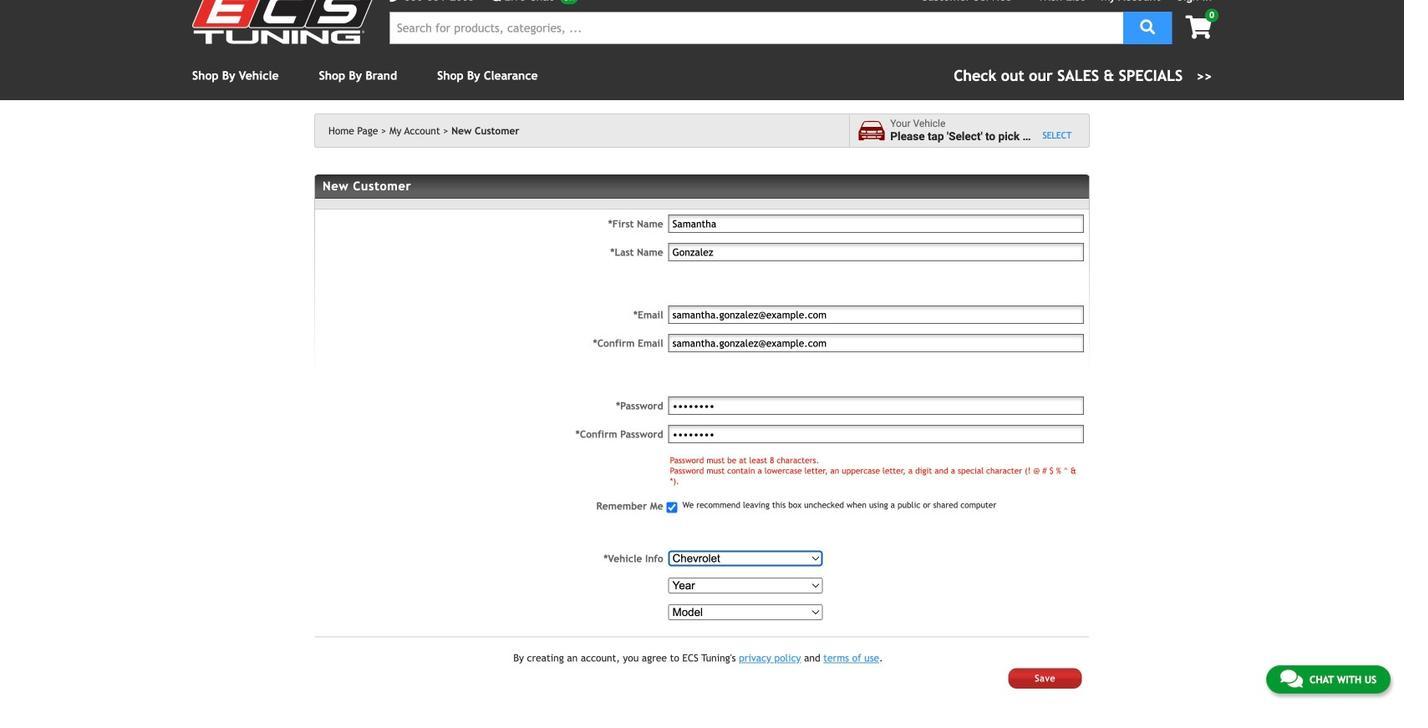 Task type: describe. For each thing, give the bounding box(es) containing it.
Search text field
[[390, 12, 1123, 44]]

phone image
[[390, 0, 401, 2]]

search image
[[1140, 20, 1155, 35]]



Task type: vqa. For each thing, say whether or not it's contained in the screenshot.
topmost comments icon
no



Task type: locate. For each thing, give the bounding box(es) containing it.
None text field
[[668, 215, 1084, 233], [668, 243, 1084, 262], [668, 215, 1084, 233], [668, 243, 1084, 262]]

ecs tuning image
[[192, 0, 376, 44]]

comments image
[[488, 0, 501, 2]]

None submit
[[1009, 669, 1082, 690]]

None text field
[[668, 306, 1084, 324], [668, 334, 1084, 353], [668, 306, 1084, 324], [668, 334, 1084, 353]]

shopping cart image
[[1186, 15, 1212, 39]]

None password field
[[668, 397, 1084, 415], [668, 425, 1084, 444], [668, 397, 1084, 415], [668, 425, 1084, 444]]

None checkbox
[[667, 503, 678, 514]]



